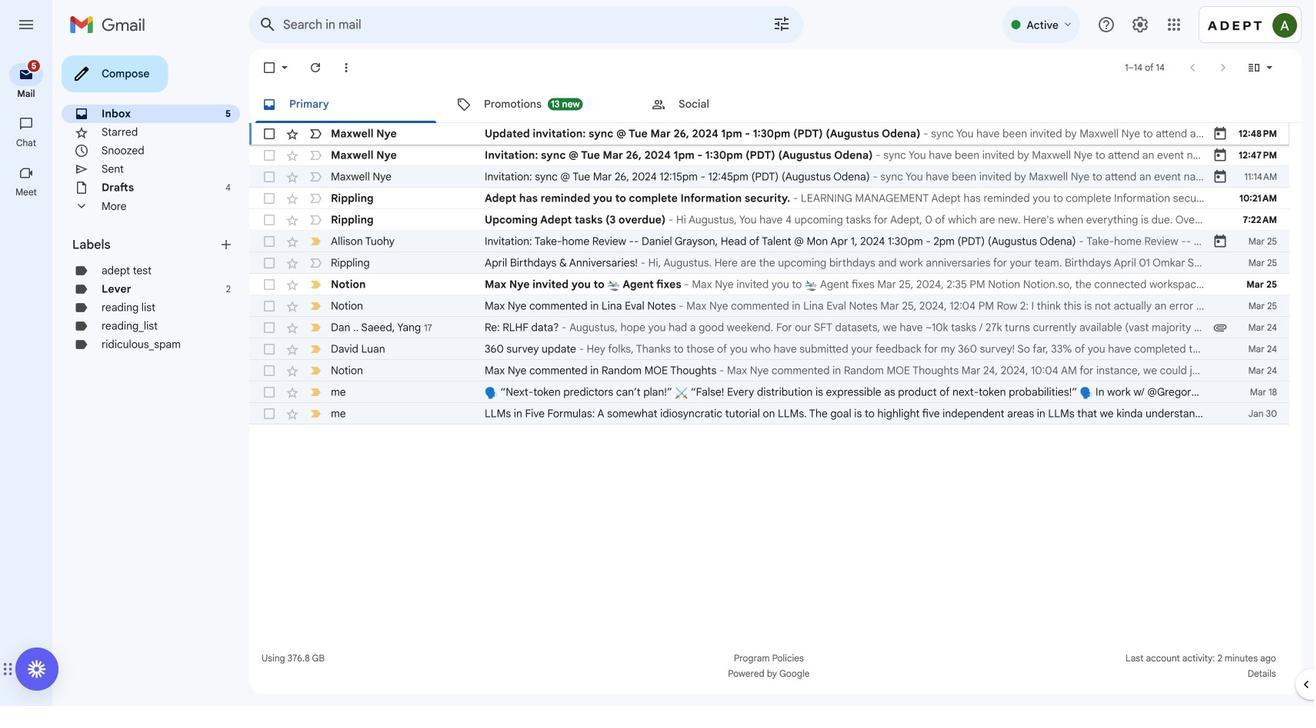 Task type: locate. For each thing, give the bounding box(es) containing it.
main content
[[249, 49, 1315, 694]]

10 row from the top
[[249, 317, 1290, 339]]

1 vertical spatial calendar event image
[[1213, 169, 1228, 185]]

0 vertical spatial calendar event image
[[1213, 126, 1228, 142]]

11 row from the top
[[249, 339, 1290, 360]]

2 🛬 image from the left
[[805, 279, 818, 292]]

tab list
[[249, 86, 1302, 123]]

calendar event image
[[1213, 126, 1228, 142], [1213, 234, 1228, 249]]

6 row from the top
[[249, 231, 1290, 252]]

1 row from the top
[[249, 123, 1290, 145]]

promotions, 13 new messages, tab
[[444, 86, 638, 123]]

1 horizontal spatial 🛬 image
[[805, 279, 818, 292]]

navigation
[[0, 49, 54, 707]]

1 vertical spatial calendar event image
[[1213, 234, 1228, 249]]

1 move image from the left
[[2, 660, 8, 679]]

calendar event image
[[1213, 148, 1228, 163], [1213, 169, 1228, 185]]

Search in mail text field
[[283, 17, 730, 32]]

2 calendar event image from the top
[[1213, 234, 1228, 249]]

⚔️ image
[[675, 387, 688, 400]]

2 calendar event image from the top
[[1213, 169, 1228, 185]]

7 row from the top
[[249, 252, 1290, 274]]

0 vertical spatial calendar event image
[[1213, 148, 1228, 163]]

None checkbox
[[262, 60, 277, 75], [262, 148, 277, 163], [262, 169, 277, 185], [262, 191, 277, 206], [262, 234, 277, 249], [262, 299, 277, 314], [262, 320, 277, 336], [262, 363, 277, 379], [262, 406, 277, 422], [262, 60, 277, 75], [262, 148, 277, 163], [262, 169, 277, 185], [262, 191, 277, 206], [262, 234, 277, 249], [262, 299, 277, 314], [262, 320, 277, 336], [262, 363, 277, 379], [262, 406, 277, 422]]

🗣️ image
[[485, 387, 498, 400], [1080, 387, 1093, 400]]

0 horizontal spatial 🗣️ image
[[485, 387, 498, 400]]

🛬 image
[[607, 279, 620, 292], [805, 279, 818, 292]]

None checkbox
[[262, 126, 277, 142], [262, 212, 277, 228], [262, 256, 277, 271], [262, 277, 277, 292], [262, 342, 277, 357], [262, 385, 277, 400], [262, 126, 277, 142], [262, 212, 277, 228], [262, 256, 277, 271], [262, 277, 277, 292], [262, 342, 277, 357], [262, 385, 277, 400]]

1 horizontal spatial 🗣️ image
[[1080, 387, 1093, 400]]

2 🗣️ image from the left
[[1080, 387, 1093, 400]]

advanced search options image
[[767, 8, 797, 39]]

4 row from the top
[[249, 188, 1290, 209]]

search in mail image
[[254, 11, 282, 38]]

support image
[[1098, 15, 1116, 34]]

9 row from the top
[[249, 296, 1290, 317]]

1 calendar event image from the top
[[1213, 148, 1228, 163]]

13 row from the top
[[249, 382, 1315, 403]]

row
[[249, 123, 1290, 145], [249, 145, 1290, 166], [249, 166, 1290, 188], [249, 188, 1290, 209], [249, 209, 1290, 231], [249, 231, 1290, 252], [249, 252, 1290, 274], [249, 274, 1290, 296], [249, 296, 1290, 317], [249, 317, 1290, 339], [249, 339, 1290, 360], [249, 360, 1290, 382], [249, 382, 1315, 403], [249, 403, 1315, 425]]

heading
[[0, 88, 52, 100], [0, 137, 52, 149], [0, 186, 52, 199], [72, 237, 219, 252]]

1 🗣️ image from the left
[[485, 387, 498, 400]]

footer
[[249, 651, 1290, 682]]

1 🛬 image from the left
[[607, 279, 620, 292]]

0 horizontal spatial 🛬 image
[[607, 279, 620, 292]]

move image
[[2, 660, 8, 679], [8, 660, 13, 679]]

gmail image
[[69, 9, 153, 40]]



Task type: vqa. For each thing, say whether or not it's contained in the screenshot.
2nd ROW
yes



Task type: describe. For each thing, give the bounding box(es) containing it.
social tab
[[639, 86, 833, 123]]

main menu image
[[17, 15, 35, 34]]

Search in mail search field
[[249, 6, 804, 43]]

toggle split pane mode image
[[1247, 60, 1262, 75]]

5 row from the top
[[249, 209, 1290, 231]]

primary, 2 new messages, tab
[[249, 86, 443, 123]]

settings image
[[1131, 15, 1150, 34]]

3 row from the top
[[249, 166, 1290, 188]]

12 row from the top
[[249, 360, 1290, 382]]

14 row from the top
[[249, 403, 1315, 425]]

2 move image from the left
[[8, 660, 13, 679]]

refresh image
[[308, 60, 323, 75]]

more email options image
[[339, 60, 354, 75]]

record a loom image
[[28, 660, 46, 679]]

8 row from the top
[[249, 274, 1290, 296]]

2 row from the top
[[249, 145, 1290, 166]]

1 calendar event image from the top
[[1213, 126, 1228, 142]]



